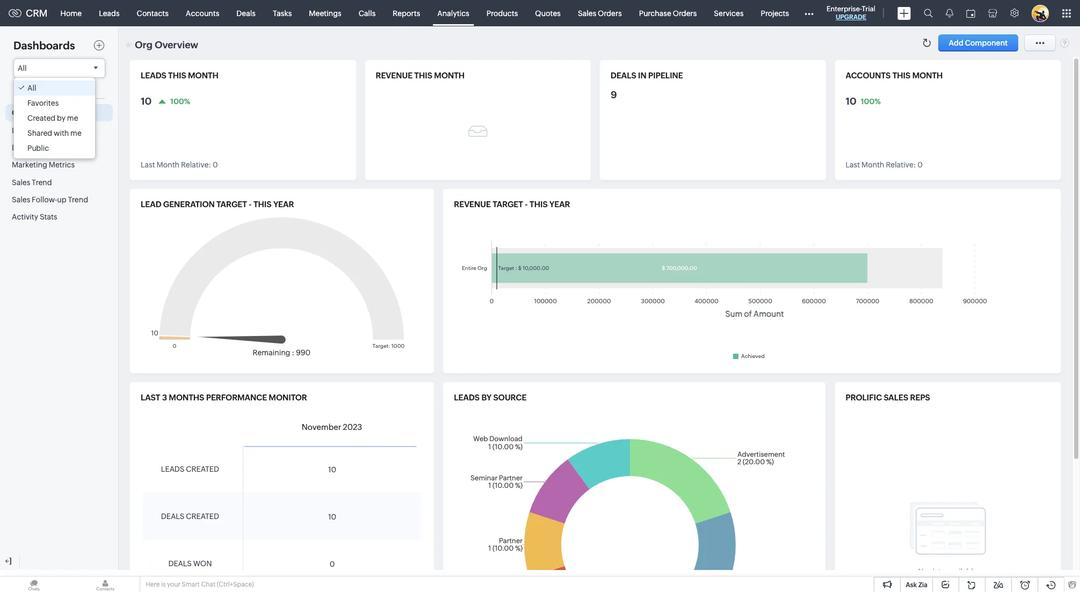 Task type: locate. For each thing, give the bounding box(es) containing it.
deals
[[611, 71, 637, 80], [161, 513, 185, 521], [168, 560, 192, 569]]

1 horizontal spatial -
[[525, 200, 528, 209]]

by
[[482, 393, 492, 403]]

overview up leads this month
[[155, 39, 198, 51]]

-
[[249, 200, 252, 209], [525, 200, 528, 209]]

all up favorites
[[27, 84, 36, 92]]

100% inside 10 100%
[[861, 97, 881, 106]]

analytics right reports link
[[438, 9, 470, 17]]

1 horizontal spatial 100%
[[861, 97, 881, 106]]

0 vertical spatial analytics
[[438, 9, 470, 17]]

contacts link
[[128, 0, 177, 26]]

ask zia
[[906, 582, 928, 590]]

services
[[714, 9, 744, 17]]

overview down favorites
[[27, 109, 61, 117]]

1 horizontal spatial target
[[493, 200, 523, 209]]

1 vertical spatial created
[[186, 513, 219, 521]]

sales up activity
[[12, 196, 30, 204]]

leads for leads by source
[[454, 393, 480, 403]]

trend right up
[[68, 196, 88, 204]]

orders
[[598, 9, 622, 17], [673, 9, 697, 17]]

deal insights
[[12, 144, 57, 152]]

deals up your
[[168, 560, 192, 569]]

marketing metrics link
[[5, 156, 113, 174]]

generation
[[163, 200, 215, 209]]

1 horizontal spatial org
[[135, 39, 153, 51]]

3 month from the left
[[913, 71, 943, 80]]

1 month from the left
[[157, 161, 180, 169]]

org inside org overview link
[[12, 109, 26, 117]]

products
[[487, 9, 518, 17]]

0 vertical spatial created
[[186, 465, 219, 474]]

0 horizontal spatial analytics
[[30, 126, 62, 135]]

0 vertical spatial me
[[67, 114, 78, 123]]

sales
[[884, 393, 909, 403]]

1 vertical spatial deals
[[161, 513, 185, 521]]

analytics inside lead analytics link
[[30, 126, 62, 135]]

leads
[[99, 9, 120, 17]]

0 horizontal spatial relative:
[[181, 161, 211, 169]]

zia
[[919, 582, 928, 590]]

orders inside sales orders link
[[598, 9, 622, 17]]

deal
[[12, 144, 27, 152]]

2 100% from the left
[[861, 97, 881, 106]]

sales down marketing
[[12, 178, 30, 187]]

created
[[27, 114, 55, 123]]

deals
[[237, 9, 256, 17]]

deals left in
[[611, 71, 637, 80]]

2 horizontal spatial 0
[[918, 161, 923, 169]]

1 horizontal spatial orders
[[673, 9, 697, 17]]

enterprise-trial upgrade
[[827, 5, 876, 21]]

here
[[146, 581, 160, 589]]

1 vertical spatial all
[[27, 84, 36, 92]]

search image
[[924, 9, 934, 18]]

in
[[638, 71, 647, 80]]

this
[[168, 71, 186, 80], [415, 71, 433, 80], [893, 71, 911, 80], [254, 200, 272, 209], [530, 200, 548, 209]]

analytics down created
[[30, 126, 62, 135]]

leads created
[[161, 465, 219, 474]]

last
[[141, 393, 160, 403]]

last month relative: 0
[[141, 161, 218, 169], [846, 161, 923, 169]]

None button
[[939, 34, 1019, 52]]

0 vertical spatial deals
[[611, 71, 637, 80]]

2 month from the left
[[862, 161, 885, 169]]

2 vertical spatial sales
[[12, 196, 30, 204]]

me right with
[[70, 129, 82, 138]]

leads this month
[[141, 71, 219, 80]]

0 horizontal spatial trend
[[32, 178, 52, 187]]

no data available
[[919, 568, 978, 576]]

with
[[54, 129, 69, 138]]

calls link
[[350, 0, 384, 26]]

orders right purchase
[[673, 9, 697, 17]]

marketing
[[12, 161, 47, 169]]

deals for deals won
[[168, 560, 192, 569]]

sales orders link
[[570, 0, 631, 26]]

org overview
[[135, 39, 198, 51], [12, 109, 61, 117]]

0 horizontal spatial overview
[[27, 109, 61, 117]]

accounts link
[[177, 0, 228, 26]]

100% down leads this month
[[170, 97, 190, 106]]

created for deals created
[[186, 513, 219, 521]]

quotes link
[[527, 0, 570, 26]]

purchase
[[639, 9, 672, 17]]

1 horizontal spatial org overview
[[135, 39, 198, 51]]

trend down the marketing metrics
[[32, 178, 52, 187]]

this for revenue
[[415, 71, 433, 80]]

1 horizontal spatial month
[[862, 161, 885, 169]]

org up the lead
[[12, 109, 26, 117]]

analytics
[[438, 9, 470, 17], [30, 126, 62, 135]]

activity
[[12, 213, 38, 222]]

0 horizontal spatial month
[[157, 161, 180, 169]]

1 vertical spatial trend
[[68, 196, 88, 204]]

1 vertical spatial overview
[[27, 109, 61, 117]]

contacts
[[137, 9, 169, 17]]

last month relative: 0 for accounts
[[846, 161, 923, 169]]

ask
[[906, 582, 918, 590]]

0 horizontal spatial last
[[141, 161, 155, 169]]

2 target from the left
[[493, 200, 523, 209]]

projects
[[761, 9, 790, 17]]

2 year from the left
[[550, 200, 570, 209]]

2 last month relative: 0 from the left
[[846, 161, 923, 169]]

0
[[213, 161, 218, 169], [918, 161, 923, 169], [330, 561, 335, 569]]

0 horizontal spatial target
[[217, 200, 247, 209]]

All field
[[13, 59, 105, 78]]

2 last from the left
[[846, 161, 861, 169]]

shared
[[27, 129, 52, 138]]

100% down accounts on the top right of page
[[861, 97, 881, 106]]

overview
[[155, 39, 198, 51], [27, 109, 61, 117]]

1 vertical spatial me
[[70, 129, 82, 138]]

1 horizontal spatial last month relative: 0
[[846, 161, 923, 169]]

signals element
[[940, 0, 960, 26]]

1 relative: from the left
[[181, 161, 211, 169]]

analytics inside analytics "link"
[[438, 9, 470, 17]]

1 vertical spatial analytics
[[30, 126, 62, 135]]

0 vertical spatial all
[[18, 64, 27, 73]]

leads
[[141, 71, 166, 80], [454, 393, 480, 403], [161, 465, 185, 474]]

last for leads this month
[[141, 161, 155, 169]]

2 vertical spatial deals
[[168, 560, 192, 569]]

10 100%
[[846, 96, 881, 107]]

org overview up leads this month
[[135, 39, 198, 51]]

follow-
[[32, 196, 57, 204]]

1 vertical spatial leads
[[454, 393, 480, 403]]

3
[[162, 393, 167, 403]]

insights
[[29, 144, 57, 152]]

chats image
[[0, 578, 68, 593]]

accounts
[[846, 71, 891, 80]]

sales
[[578, 9, 597, 17], [12, 178, 30, 187], [12, 196, 30, 204]]

contacts image
[[71, 578, 139, 593]]

1 month from the left
[[188, 71, 219, 80]]

enterprise-
[[827, 5, 862, 13]]

1 last from the left
[[141, 161, 155, 169]]

1 horizontal spatial last
[[846, 161, 861, 169]]

relative: for accounts
[[886, 161, 917, 169]]

all down the dashboards
[[18, 64, 27, 73]]

shared with me
[[27, 129, 82, 138]]

0 horizontal spatial orders
[[598, 9, 622, 17]]

0 horizontal spatial all
[[18, 64, 27, 73]]

deals link
[[228, 0, 264, 26]]

0 horizontal spatial 100%
[[170, 97, 190, 106]]

created up won
[[186, 513, 219, 521]]

created up deals created
[[186, 465, 219, 474]]

0 horizontal spatial 0
[[213, 161, 218, 169]]

org overview down favorites
[[12, 109, 61, 117]]

2 relative: from the left
[[886, 161, 917, 169]]

1 horizontal spatial relative:
[[886, 161, 917, 169]]

1 horizontal spatial year
[[550, 200, 570, 209]]

orders for sales orders
[[598, 9, 622, 17]]

org down contacts link
[[135, 39, 153, 51]]

available
[[947, 568, 978, 576]]

1 created from the top
[[186, 465, 219, 474]]

last
[[141, 161, 155, 169], [846, 161, 861, 169]]

0 horizontal spatial -
[[249, 200, 252, 209]]

1 vertical spatial revenue
[[454, 200, 491, 209]]

purchase orders link
[[631, 0, 706, 26]]

relative:
[[181, 161, 211, 169], [886, 161, 917, 169]]

tree
[[14, 78, 95, 159]]

sales trend
[[12, 178, 52, 187]]

tasks
[[273, 9, 292, 17]]

2 created from the top
[[186, 513, 219, 521]]

deal insights link
[[5, 139, 113, 156]]

orders left purchase
[[598, 9, 622, 17]]

2 month from the left
[[434, 71, 465, 80]]

0 horizontal spatial month
[[188, 71, 219, 80]]

lead
[[12, 126, 29, 135]]

1 vertical spatial org overview
[[12, 109, 61, 117]]

1 last month relative: 0 from the left
[[141, 161, 218, 169]]

1 orders from the left
[[598, 9, 622, 17]]

target
[[217, 200, 247, 209], [493, 200, 523, 209]]

2 orders from the left
[[673, 9, 697, 17]]

create menu image
[[898, 7, 911, 20]]

1 horizontal spatial analytics
[[438, 9, 470, 17]]

won
[[193, 560, 212, 569]]

november
[[302, 423, 341, 432]]

2 vertical spatial leads
[[161, 465, 185, 474]]

0 horizontal spatial org overview
[[12, 109, 61, 117]]

0 horizontal spatial org
[[12, 109, 26, 117]]

0 vertical spatial revenue
[[376, 71, 413, 80]]

0 horizontal spatial revenue
[[376, 71, 413, 80]]

month for leads
[[157, 161, 180, 169]]

month
[[188, 71, 219, 80], [434, 71, 465, 80], [913, 71, 943, 80]]

by
[[57, 114, 66, 123]]

1 vertical spatial sales
[[12, 178, 30, 187]]

1 horizontal spatial revenue
[[454, 200, 491, 209]]

meetings link
[[301, 0, 350, 26]]

0 horizontal spatial year
[[274, 200, 294, 209]]

orders inside purchase orders link
[[673, 9, 697, 17]]

1 horizontal spatial overview
[[155, 39, 198, 51]]

activity stats link
[[5, 209, 113, 226]]

0 vertical spatial leads
[[141, 71, 166, 80]]

1 year from the left
[[274, 200, 294, 209]]

me for created by me
[[67, 114, 78, 123]]

trend
[[32, 178, 52, 187], [68, 196, 88, 204]]

sales for sales orders
[[578, 9, 597, 17]]

0 horizontal spatial last month relative: 0
[[141, 161, 218, 169]]

monitor
[[269, 393, 307, 403]]

0 vertical spatial sales
[[578, 9, 597, 17]]

month
[[157, 161, 180, 169], [862, 161, 885, 169]]

2 horizontal spatial month
[[913, 71, 943, 80]]

1 horizontal spatial month
[[434, 71, 465, 80]]

products link
[[478, 0, 527, 26]]

created
[[186, 465, 219, 474], [186, 513, 219, 521]]

deals down leads created
[[161, 513, 185, 521]]

sales right quotes link
[[578, 9, 597, 17]]

0 vertical spatial org
[[135, 39, 153, 51]]

me right 'by'
[[67, 114, 78, 123]]

reports link
[[384, 0, 429, 26]]

source
[[494, 393, 527, 403]]

1 vertical spatial org
[[12, 109, 26, 117]]



Task type: vqa. For each thing, say whether or not it's contained in the screenshot.
Marketplace
no



Task type: describe. For each thing, give the bounding box(es) containing it.
search element
[[918, 0, 940, 26]]

tasks link
[[264, 0, 301, 26]]

2023
[[343, 423, 362, 432]]

trial
[[862, 5, 876, 13]]

lead analytics link
[[5, 122, 113, 139]]

relative: for leads
[[181, 161, 211, 169]]

meetings
[[309, 9, 342, 17]]

last 3 months performance monitor
[[141, 393, 307, 403]]

services link
[[706, 0, 753, 26]]

accounts
[[186, 9, 219, 17]]

calendar image
[[967, 9, 976, 17]]

leads by source
[[454, 393, 527, 403]]

0 for accounts this month
[[918, 161, 923, 169]]

deals for deals created
[[161, 513, 185, 521]]

revenue for revenue this month
[[376, 71, 413, 80]]

prolific sales reps
[[846, 393, 931, 403]]

lead
[[141, 200, 162, 209]]

crm link
[[9, 8, 48, 19]]

me for shared with me
[[70, 129, 82, 138]]

leads for leads created
[[161, 465, 185, 474]]

created for leads created
[[186, 465, 219, 474]]

create menu element
[[892, 0, 918, 26]]

activity stats
[[12, 213, 57, 222]]

sales orders
[[578, 9, 622, 17]]

achieved
[[742, 354, 765, 360]]

prolific
[[846, 393, 883, 403]]

profile image
[[1032, 5, 1050, 22]]

deals won
[[168, 560, 212, 569]]

last for accounts this month
[[846, 161, 861, 169]]

dashboards
[[13, 39, 75, 52]]

signals image
[[946, 9, 954, 18]]

month for revenue this month
[[434, 71, 465, 80]]

is
[[161, 581, 166, 589]]

marketing metrics
[[12, 161, 75, 169]]

reports
[[393, 9, 420, 17]]

leads link
[[90, 0, 128, 26]]

revenue target - this year
[[454, 200, 570, 209]]

here is your smart chat (ctrl+space)
[[146, 581, 254, 589]]

all inside 'all' field
[[18, 64, 27, 73]]

0 vertical spatial overview
[[155, 39, 198, 51]]

sales for sales trend
[[12, 178, 30, 187]]

this for leads
[[168, 71, 186, 80]]

up
[[57, 196, 66, 204]]

month for leads this month
[[188, 71, 219, 80]]

lead generation target - this year
[[141, 200, 294, 209]]

analytics link
[[429, 0, 478, 26]]

org overview link
[[5, 104, 113, 122]]

0 vertical spatial org overview
[[135, 39, 198, 51]]

1 - from the left
[[249, 200, 252, 209]]

month for accounts this month
[[913, 71, 943, 80]]

upgrade
[[836, 13, 867, 21]]

favorites
[[27, 99, 59, 107]]

smart
[[182, 581, 200, 589]]

1 horizontal spatial 0
[[330, 561, 335, 569]]

Search text field
[[13, 83, 105, 99]]

revenue for revenue target - this year
[[454, 200, 491, 209]]

performance
[[206, 393, 267, 403]]

metrics
[[49, 161, 75, 169]]

lead analytics
[[12, 126, 62, 135]]

1 target from the left
[[217, 200, 247, 209]]

sales trend link
[[5, 174, 113, 191]]

Other Modules field
[[798, 5, 821, 22]]

sales for sales follow-up trend
[[12, 196, 30, 204]]

created by me
[[27, 114, 78, 123]]

your
[[167, 581, 181, 589]]

leads for leads this month
[[141, 71, 166, 80]]

purchase orders
[[639, 9, 697, 17]]

stats
[[40, 213, 57, 222]]

help image
[[1061, 38, 1070, 48]]

public
[[27, 144, 49, 153]]

profile element
[[1026, 0, 1056, 26]]

revenue this month
[[376, 71, 465, 80]]

0 vertical spatial trend
[[32, 178, 52, 187]]

this for accounts
[[893, 71, 911, 80]]

1 100% from the left
[[170, 97, 190, 106]]

deals created
[[161, 513, 219, 521]]

deals for deals in pipeline
[[611, 71, 637, 80]]

projects link
[[753, 0, 798, 26]]

quotes
[[535, 9, 561, 17]]

no
[[919, 568, 929, 576]]

calls
[[359, 9, 376, 17]]

last month relative: 0 for leads
[[141, 161, 218, 169]]

reps
[[911, 393, 931, 403]]

deals in pipeline
[[611, 71, 683, 80]]

tree containing all
[[14, 78, 95, 159]]

0 for leads this month
[[213, 161, 218, 169]]

(ctrl+space)
[[217, 581, 254, 589]]

1 horizontal spatial all
[[27, 84, 36, 92]]

chat
[[201, 581, 216, 589]]

pipeline
[[649, 71, 683, 80]]

orders for purchase orders
[[673, 9, 697, 17]]

1 horizontal spatial trend
[[68, 196, 88, 204]]

months
[[169, 393, 204, 403]]

home link
[[52, 0, 90, 26]]

month for accounts
[[862, 161, 885, 169]]

2 - from the left
[[525, 200, 528, 209]]

november 2023
[[302, 423, 362, 432]]

9
[[611, 89, 617, 100]]

accounts this month
[[846, 71, 943, 80]]

home
[[61, 9, 82, 17]]



